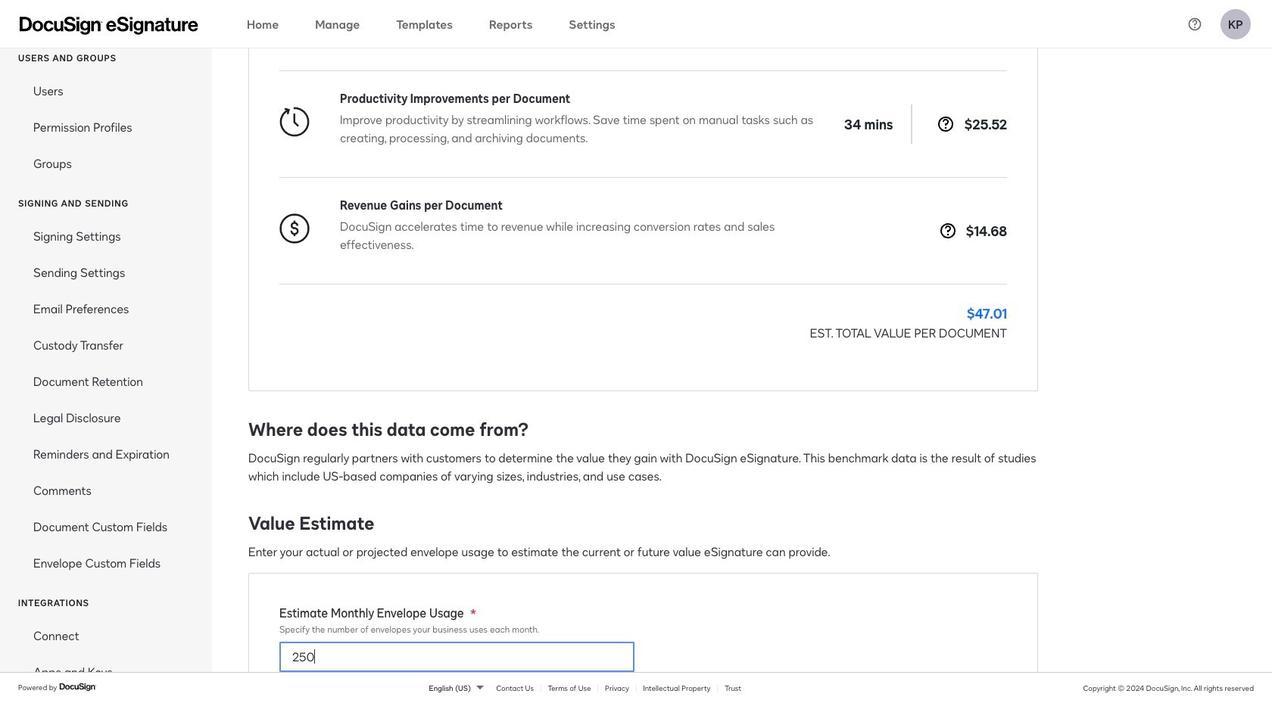 Task type: locate. For each thing, give the bounding box(es) containing it.
revenue gains per document image
[[279, 214, 310, 244]]

users and groups element
[[0, 73, 212, 182]]

signing and sending element
[[0, 218, 212, 582]]

integrations element
[[0, 618, 212, 704]]

None number field
[[280, 643, 634, 672]]

docusign image
[[59, 682, 97, 694]]



Task type: describe. For each thing, give the bounding box(es) containing it.
productivity improvements per document image
[[279, 107, 310, 137]]

docusign admin image
[[20, 16, 198, 34]]



Task type: vqa. For each thing, say whether or not it's contained in the screenshot.
Hard Cost Savings per Document Icon
no



